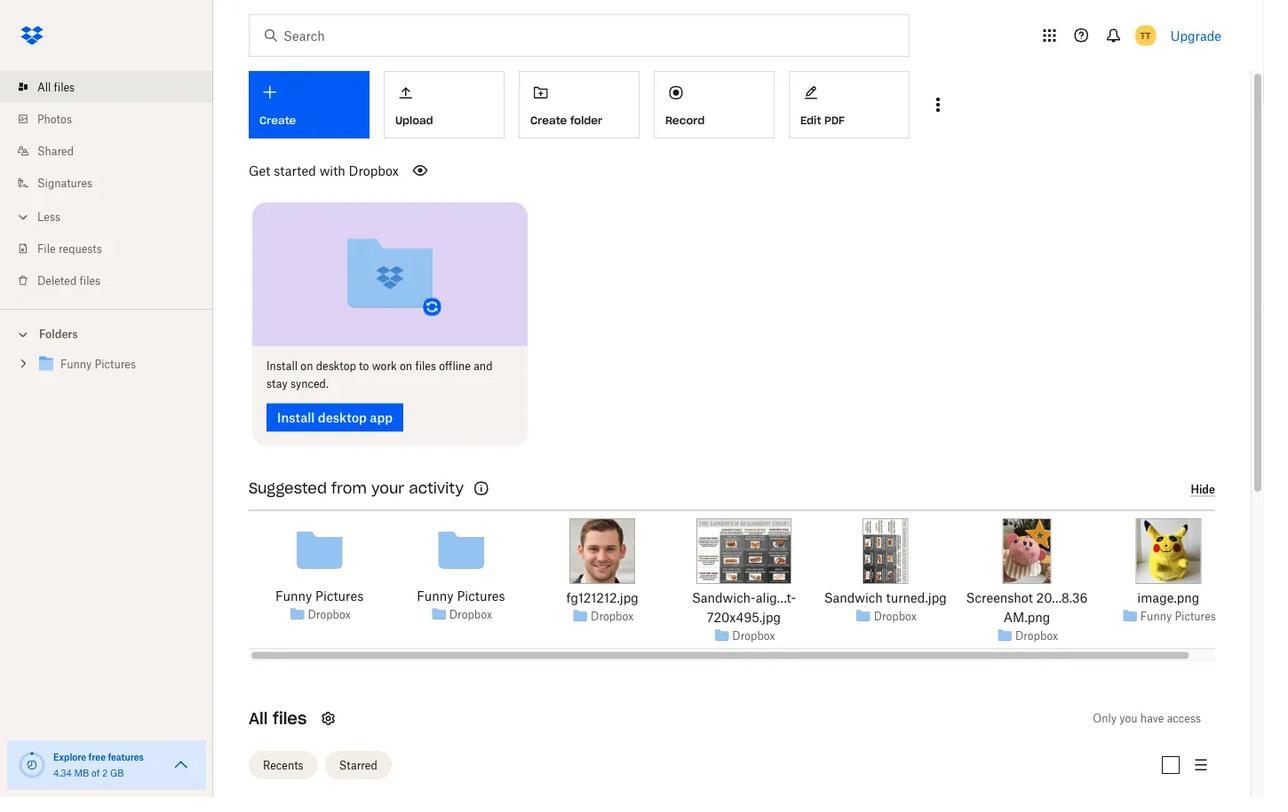 Task type: describe. For each thing, give the bounding box(es) containing it.
mb
[[74, 768, 89, 779]]

fg121212.jpg
[[566, 590, 639, 605]]

deleted files
[[37, 274, 101, 287]]

folders button
[[0, 321, 213, 347]]

only
[[1093, 713, 1117, 726]]

install on desktop to work on files offline and stay synced.
[[267, 360, 493, 391]]

file requests
[[37, 242, 102, 255]]

get started with dropbox
[[249, 163, 399, 178]]

tt
[[1141, 30, 1151, 41]]

1 on from the left
[[301, 360, 313, 373]]

create for create
[[259, 114, 296, 128]]

hide button
[[1191, 483, 1215, 497]]

/fg121212.jpg image
[[570, 518, 635, 584]]

shared link
[[14, 135, 213, 167]]

edit
[[801, 114, 821, 127]]

stay
[[267, 378, 288, 391]]

upload
[[395, 114, 433, 127]]

desktop inside install on desktop to work on files offline and stay synced.
[[316, 360, 356, 373]]

recents
[[263, 759, 304, 773]]

upgrade link
[[1171, 28, 1222, 43]]

20…8.36
[[1037, 590, 1088, 605]]

with
[[320, 163, 345, 178]]

photos link
[[14, 103, 213, 135]]

desktop inside button
[[318, 411, 367, 426]]

to
[[359, 360, 369, 373]]

2
[[102, 768, 108, 779]]

screenshot
[[966, 590, 1033, 605]]

less
[[37, 210, 60, 223]]

have
[[1141, 713, 1164, 726]]

record
[[665, 114, 705, 127]]

sandwich-
[[692, 590, 756, 605]]

image.png link
[[1138, 588, 1200, 607]]

explore
[[53, 752, 86, 763]]

install for install on desktop to work on files offline and stay synced.
[[267, 360, 298, 373]]

sandwich
[[824, 590, 883, 605]]

720x495.jpg
[[707, 610, 781, 625]]

edit pdf button
[[789, 71, 910, 139]]

deleted
[[37, 274, 77, 287]]

upgrade
[[1171, 28, 1222, 43]]

/sandwich alignment chart 720x495.jpg image
[[697, 518, 792, 584]]

photos
[[37, 112, 72, 126]]

image.png
[[1138, 590, 1200, 605]]

record button
[[654, 71, 775, 139]]

get
[[249, 163, 270, 178]]

synced.
[[290, 378, 329, 391]]

dropbox link for the fg121212.jpg 'link'
[[591, 608, 634, 626]]

deleted files link
[[14, 265, 213, 297]]

install desktop app button
[[267, 404, 403, 432]]

folder
[[570, 114, 602, 127]]

all inside list item
[[37, 80, 51, 94]]

sandwich turned.jpg
[[824, 590, 947, 605]]

upload button
[[384, 71, 505, 139]]

folder settings image
[[318, 709, 339, 730]]

file requests link
[[14, 233, 213, 265]]

starred
[[339, 759, 377, 773]]

your
[[371, 480, 404, 498]]

only you have access
[[1093, 713, 1201, 726]]

you
[[1120, 713, 1138, 726]]

files right deleted
[[80, 274, 101, 287]]

/screenshot 2023-08-18 at 9.48.36 am.png image
[[1003, 518, 1052, 584]]

am.png
[[1004, 610, 1050, 625]]

sandwich turned.jpg link
[[824, 588, 947, 607]]

signatures
[[37, 176, 92, 190]]

create folder
[[530, 114, 602, 127]]

recents button
[[249, 752, 318, 780]]

from
[[331, 480, 367, 498]]

dropbox link for sandwich turned.jpg link
[[874, 608, 917, 626]]

list containing all files
[[0, 60, 213, 309]]



Task type: vqa. For each thing, say whether or not it's contained in the screenshot.
Screenshot 20…8.36 Am.Png Link
yes



Task type: locate. For each thing, give the bounding box(es) containing it.
dropbox image
[[14, 18, 50, 53]]

create button
[[249, 71, 370, 139]]

0 horizontal spatial all files
[[37, 80, 75, 94]]

on right work
[[400, 360, 412, 373]]

create inside button
[[530, 114, 567, 127]]

2 on from the left
[[400, 360, 412, 373]]

install inside button
[[277, 411, 315, 426]]

folders
[[39, 328, 78, 341]]

gb
[[110, 768, 124, 779]]

create
[[530, 114, 567, 127], [259, 114, 296, 128]]

1 horizontal spatial all files
[[249, 709, 307, 729]]

started
[[274, 163, 316, 178]]

4.34
[[53, 768, 72, 779]]

install up stay
[[267, 360, 298, 373]]

all files up photos
[[37, 80, 75, 94]]

shared
[[37, 144, 74, 158]]

sandwich-alig…t- 720x495.jpg link
[[680, 588, 809, 627]]

install inside install on desktop to work on files offline and stay synced.
[[267, 360, 298, 373]]

create folder button
[[519, 71, 640, 139]]

install desktop app
[[277, 411, 393, 426]]

explore free features 4.34 mb of 2 gb
[[53, 752, 144, 779]]

0 horizontal spatial create
[[259, 114, 296, 128]]

all files up recents button
[[249, 709, 307, 729]]

create up 'started'
[[259, 114, 296, 128]]

tt button
[[1132, 21, 1160, 50]]

/sandwich turned.jpg image
[[863, 518, 909, 584]]

files
[[54, 80, 75, 94], [80, 274, 101, 287], [415, 360, 436, 373], [273, 709, 307, 729]]

desktop left 'app'
[[318, 411, 367, 426]]

starred button
[[325, 752, 392, 780]]

files left folder settings icon
[[273, 709, 307, 729]]

0 vertical spatial all files
[[37, 80, 75, 94]]

work
[[372, 360, 397, 373]]

files inside list item
[[54, 80, 75, 94]]

app
[[370, 411, 393, 426]]

screenshot 20…8.36 am.png
[[966, 590, 1088, 625]]

free
[[89, 752, 106, 763]]

create left folder
[[530, 114, 567, 127]]

hide
[[1191, 483, 1215, 496]]

files left offline
[[415, 360, 436, 373]]

dropbox link for "screenshot 20…8.36 am.png" link
[[1015, 627, 1058, 645]]

of
[[92, 768, 100, 779]]

all up recents button
[[249, 709, 268, 729]]

desktop
[[316, 360, 356, 373], [318, 411, 367, 426]]

1 vertical spatial install
[[277, 411, 315, 426]]

Search in folder "Dropbox" text field
[[283, 26, 873, 45]]

file
[[37, 242, 56, 255]]

list
[[0, 60, 213, 309]]

0 horizontal spatial on
[[301, 360, 313, 373]]

offline
[[439, 360, 471, 373]]

requests
[[59, 242, 102, 255]]

access
[[1167, 713, 1201, 726]]

install down synced.
[[277, 411, 315, 426]]

1 vertical spatial desktop
[[318, 411, 367, 426]]

create inside popup button
[[259, 114, 296, 128]]

all files inside list item
[[37, 80, 75, 94]]

create for create folder
[[530, 114, 567, 127]]

pdf
[[825, 114, 845, 127]]

1 horizontal spatial all
[[249, 709, 268, 729]]

suggested from your activity
[[249, 480, 464, 498]]

pictures
[[95, 358, 136, 371], [316, 588, 364, 603], [457, 588, 505, 603], [1175, 610, 1216, 623]]

dropbox
[[349, 163, 399, 178], [308, 608, 351, 622], [449, 608, 492, 622], [591, 610, 634, 623], [874, 610, 917, 623], [732, 630, 775, 643], [1015, 630, 1058, 643]]

funny
[[60, 358, 92, 371], [276, 588, 312, 603], [417, 588, 454, 603], [1141, 610, 1172, 623]]

0 vertical spatial all
[[37, 80, 51, 94]]

0 horizontal spatial all
[[37, 80, 51, 94]]

0 vertical spatial install
[[267, 360, 298, 373]]

suggested
[[249, 480, 327, 498]]

all files link
[[14, 71, 213, 103]]

all up photos
[[37, 80, 51, 94]]

edit pdf
[[801, 114, 845, 127]]

desktop left to
[[316, 360, 356, 373]]

1 horizontal spatial on
[[400, 360, 412, 373]]

and
[[474, 360, 493, 373]]

alig…t-
[[756, 590, 796, 605]]

1 horizontal spatial create
[[530, 114, 567, 127]]

files up photos
[[54, 80, 75, 94]]

install for install desktop app
[[277, 411, 315, 426]]

features
[[108, 752, 144, 763]]

all files
[[37, 80, 75, 94], [249, 709, 307, 729]]

funny pictures
[[60, 358, 136, 371], [276, 588, 364, 603], [417, 588, 505, 603], [1141, 610, 1216, 623]]

sandwich-alig…t- 720x495.jpg
[[692, 590, 796, 625]]

funny pictures link
[[36, 353, 199, 377], [276, 586, 364, 606], [417, 586, 505, 606], [1141, 608, 1216, 626]]

on
[[301, 360, 313, 373], [400, 360, 412, 373]]

fg121212.jpg link
[[566, 588, 639, 607]]

screenshot 20…8.36 am.png link
[[963, 588, 1092, 627]]

0 vertical spatial desktop
[[316, 360, 356, 373]]

turned.jpg
[[886, 590, 947, 605]]

dropbox link for sandwich-alig…t- 720x495.jpg "link"
[[732, 627, 775, 645]]

all
[[37, 80, 51, 94], [249, 709, 268, 729]]

install
[[267, 360, 298, 373], [277, 411, 315, 426]]

1 vertical spatial all files
[[249, 709, 307, 729]]

less image
[[14, 208, 32, 226]]

/funny pictures/image.png image
[[1136, 518, 1202, 584]]

1 vertical spatial all
[[249, 709, 268, 729]]

on up synced.
[[301, 360, 313, 373]]

files inside install on desktop to work on files offline and stay synced.
[[415, 360, 436, 373]]

activity
[[409, 480, 464, 498]]

signatures link
[[14, 167, 213, 199]]

quota usage element
[[18, 752, 46, 780]]

all files list item
[[0, 71, 213, 103]]



